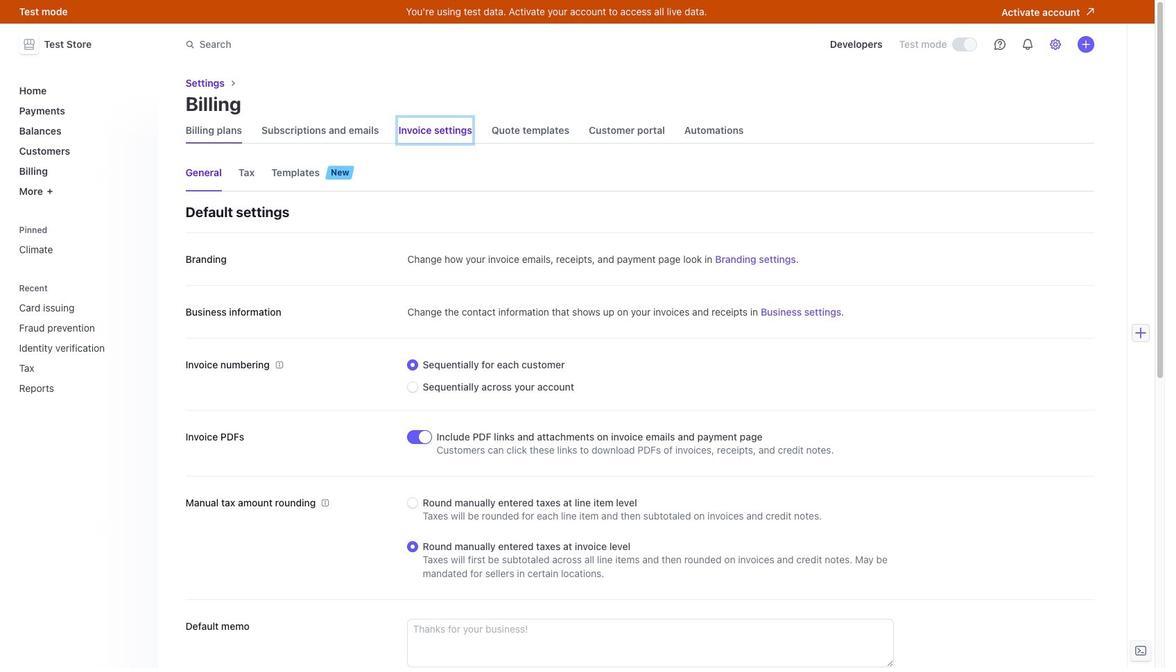 Task type: locate. For each thing, give the bounding box(es) containing it.
2 recent element from the top
[[14, 296, 150, 400]]

0 vertical spatial tab list
[[186, 118, 1095, 144]]

None search field
[[177, 32, 569, 57]]

core navigation links element
[[14, 79, 150, 203]]

1 vertical spatial tab list
[[186, 155, 1095, 192]]

notifications image
[[1023, 39, 1034, 50]]

tab list
[[186, 118, 1095, 144], [186, 155, 1095, 192]]

2 tab list from the top
[[186, 155, 1095, 192]]

clear history image
[[136, 284, 144, 293]]

1 tab list from the top
[[186, 118, 1095, 144]]

recent element
[[14, 279, 150, 400], [14, 296, 150, 400]]

pinned element
[[14, 220, 150, 261]]

settings image
[[1050, 39, 1061, 50]]

edit pins image
[[136, 226, 144, 234]]



Task type: vqa. For each thing, say whether or not it's contained in the screenshot.
the Thanks for your business! text box
yes



Task type: describe. For each thing, give the bounding box(es) containing it.
help image
[[995, 39, 1006, 50]]

Thanks for your business! text field
[[408, 620, 893, 667]]

Test mode checkbox
[[953, 38, 977, 51]]

Search text field
[[177, 32, 569, 57]]

1 recent element from the top
[[14, 279, 150, 400]]



